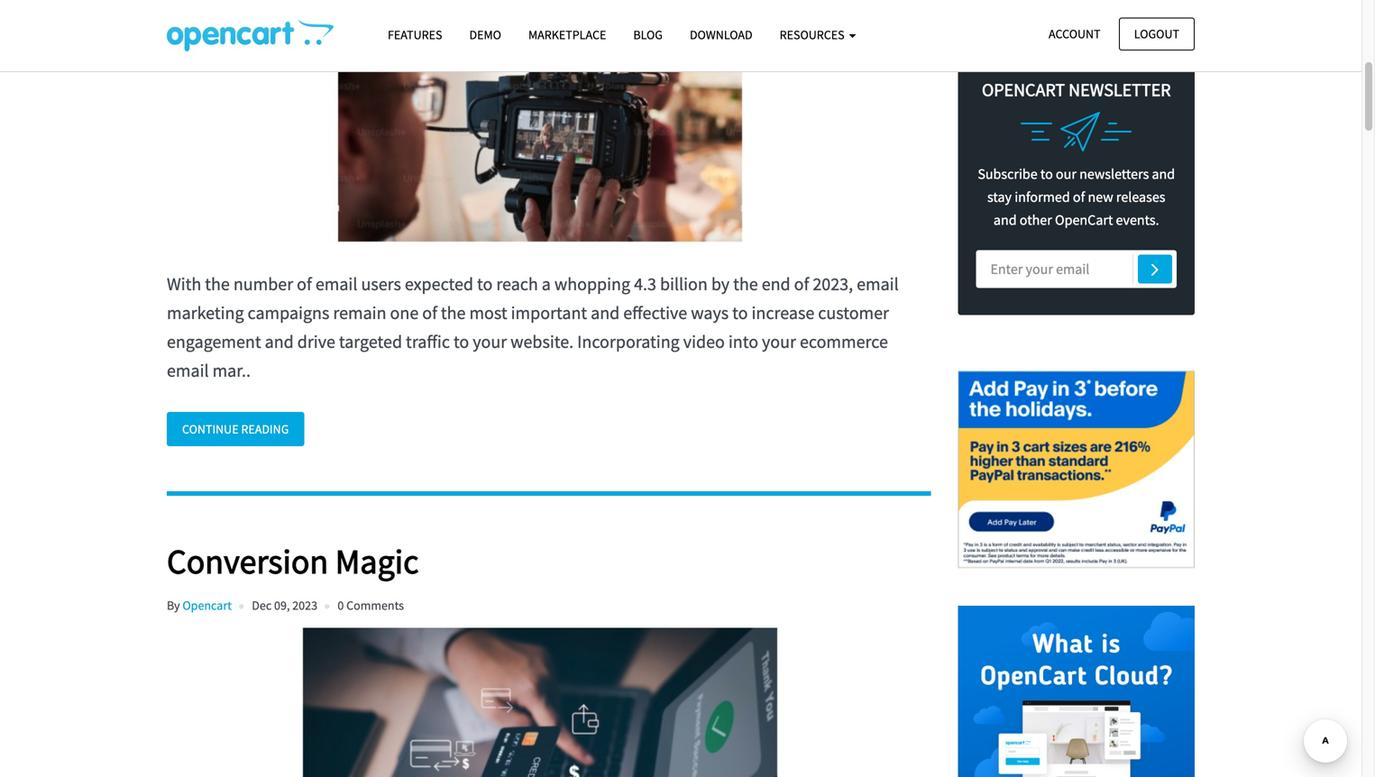 Task type: vqa. For each thing, say whether or not it's contained in the screenshot.
OPENCART - OPEN SOURCE SHOPPING CART SOLUTION image
no



Task type: describe. For each thing, give the bounding box(es) containing it.
engagement
[[167, 330, 261, 353]]

other
[[1020, 211, 1052, 229]]

conversion magic image
[[167, 628, 914, 778]]

0 horizontal spatial email
[[167, 359, 209, 382]]

subscribe
[[978, 165, 1038, 183]]

2 horizontal spatial the
[[733, 273, 758, 295]]

to up into
[[733, 302, 748, 324]]

to right traffic
[[454, 330, 469, 353]]

newsletter
[[1069, 79, 1171, 101]]

increase
[[752, 302, 815, 324]]

conversion magic link
[[167, 540, 931, 583]]

with
[[167, 273, 201, 295]]

download link
[[676, 19, 766, 51]]

0
[[338, 597, 344, 614]]

marketplace
[[529, 27, 606, 43]]

2 your from the left
[[762, 330, 796, 353]]

mar..
[[213, 359, 251, 382]]

newsletters
[[1080, 165, 1149, 183]]

of right end
[[794, 273, 809, 295]]

opencart
[[183, 597, 232, 614]]

to inside subscribe to our newsletters and stay informed of new releases and other opencart events.
[[1041, 165, 1053, 183]]

features link
[[374, 19, 456, 51]]

angle right image
[[1152, 258, 1159, 280]]

whopping
[[555, 273, 631, 295]]

account
[[1049, 26, 1101, 42]]

0 horizontal spatial the
[[205, 273, 230, 295]]

and up "releases"
[[1152, 165, 1175, 183]]

a
[[542, 273, 551, 295]]

to up most
[[477, 273, 493, 295]]

with the number of email users expected to reach a whopping 4.3 billion by the end of 2023, email marketing campaigns remain one of the most important and effective ways to increase customer engagement and drive targeted traffic to your website. incorporating video into your ecommerce email mar..
[[167, 273, 899, 382]]

into
[[729, 330, 759, 353]]

our
[[1056, 165, 1077, 183]]

resources link
[[766, 19, 870, 51]]

most
[[469, 302, 508, 324]]

magic
[[335, 540, 419, 583]]

new
[[1088, 188, 1114, 206]]

of up campaigns
[[297, 273, 312, 295]]

resources
[[780, 27, 847, 43]]

releases
[[1117, 188, 1166, 206]]

opencart link
[[183, 597, 232, 614]]

customer
[[818, 302, 889, 324]]

drive
[[297, 330, 335, 353]]

and down campaigns
[[265, 330, 294, 353]]

continue reading link
[[167, 412, 304, 447]]

number
[[233, 273, 293, 295]]

continue reading
[[182, 421, 289, 437]]

by
[[712, 273, 730, 295]]

website. incorporating
[[511, 330, 680, 353]]

targeted
[[339, 330, 402, 353]]

expected
[[405, 273, 474, 295]]

one
[[390, 302, 419, 324]]

campaigns
[[248, 302, 330, 324]]

4.3
[[634, 273, 657, 295]]

demo link
[[456, 19, 515, 51]]

conversion
[[167, 540, 329, 583]]

remain
[[333, 302, 387, 324]]

opencart newsletter
[[982, 79, 1171, 101]]

by
[[167, 597, 180, 614]]



Task type: locate. For each thing, give the bounding box(es) containing it.
email
[[316, 273, 358, 295], [857, 273, 899, 295], [167, 359, 209, 382]]

of inside subscribe to our newsletters and stay informed of new releases and other opencart events.
[[1073, 188, 1085, 206]]

demo
[[469, 27, 501, 43]]

of
[[1073, 188, 1085, 206], [297, 273, 312, 295], [794, 273, 809, 295], [422, 302, 437, 324]]

opencart inside subscribe to our newsletters and stay informed of new releases and other opencart events.
[[1055, 211, 1113, 229]]

subscribe to our newsletters and stay informed of new releases and other opencart events.
[[978, 165, 1175, 229]]

opencart cloud image
[[958, 606, 1195, 778]]

email down the engagement
[[167, 359, 209, 382]]

billion
[[660, 273, 708, 295]]

download
[[690, 27, 753, 43]]

and down stay
[[994, 211, 1017, 229]]

to left our
[[1041, 165, 1053, 183]]

1 horizontal spatial the
[[441, 302, 466, 324]]

blog link
[[620, 19, 676, 51]]

0 vertical spatial opencart
[[982, 79, 1065, 101]]

by opencart
[[167, 597, 232, 614]]

features
[[388, 27, 442, 43]]

1 vertical spatial opencart
[[1055, 211, 1113, 229]]

ways
[[691, 302, 729, 324]]

of left new
[[1073, 188, 1085, 206]]

09,
[[274, 597, 290, 614]]

email up remain
[[316, 273, 358, 295]]

important
[[511, 302, 587, 324]]

opencart down account link
[[982, 79, 1065, 101]]

and up website. incorporating
[[591, 302, 620, 324]]

paypal blog image
[[958, 351, 1195, 588]]

stay
[[988, 188, 1012, 206]]

marketplace link
[[515, 19, 620, 51]]

of right one
[[422, 302, 437, 324]]

traffic
[[406, 330, 450, 353]]

0 horizontal spatial your
[[473, 330, 507, 353]]

comments
[[347, 597, 404, 614]]

2 horizontal spatial email
[[857, 273, 899, 295]]

logout link
[[1119, 18, 1195, 50]]

dec
[[252, 597, 272, 614]]

the right by
[[733, 273, 758, 295]]

ecommerce
[[800, 330, 888, 353]]

your down most
[[473, 330, 507, 353]]

elevating your email marketing with video: best practices for e-commerce image
[[167, 0, 914, 242]]

reach
[[496, 273, 538, 295]]

the
[[205, 273, 230, 295], [733, 273, 758, 295], [441, 302, 466, 324]]

your down increase
[[762, 330, 796, 353]]

events.
[[1116, 211, 1160, 229]]

your
[[473, 330, 507, 353], [762, 330, 796, 353]]

and
[[1152, 165, 1175, 183], [994, 211, 1017, 229], [591, 302, 620, 324], [265, 330, 294, 353]]

reading
[[241, 421, 289, 437]]

effective
[[624, 302, 688, 324]]

Enter your email text field
[[976, 250, 1177, 288]]

conversion magic
[[167, 540, 419, 583]]

logout
[[1135, 26, 1180, 42]]

informed
[[1015, 188, 1070, 206]]

opencart down new
[[1055, 211, 1113, 229]]

2023,
[[813, 273, 853, 295]]

blog
[[634, 27, 663, 43]]

opencart - blog image
[[167, 19, 334, 51]]

to
[[1041, 165, 1053, 183], [477, 273, 493, 295], [733, 302, 748, 324], [454, 330, 469, 353]]

dec 09, 2023
[[252, 597, 318, 614]]

the up "marketing"
[[205, 273, 230, 295]]

1 your from the left
[[473, 330, 507, 353]]

opencart
[[982, 79, 1065, 101], [1055, 211, 1113, 229]]

2023
[[292, 597, 318, 614]]

account link
[[1034, 18, 1116, 50]]

0 comments
[[338, 597, 404, 614]]

email up the customer
[[857, 273, 899, 295]]

1 horizontal spatial your
[[762, 330, 796, 353]]

video
[[683, 330, 725, 353]]

users
[[361, 273, 401, 295]]

1 horizontal spatial email
[[316, 273, 358, 295]]

continue
[[182, 421, 239, 437]]

marketing
[[167, 302, 244, 324]]

the down expected
[[441, 302, 466, 324]]

end
[[762, 273, 791, 295]]



